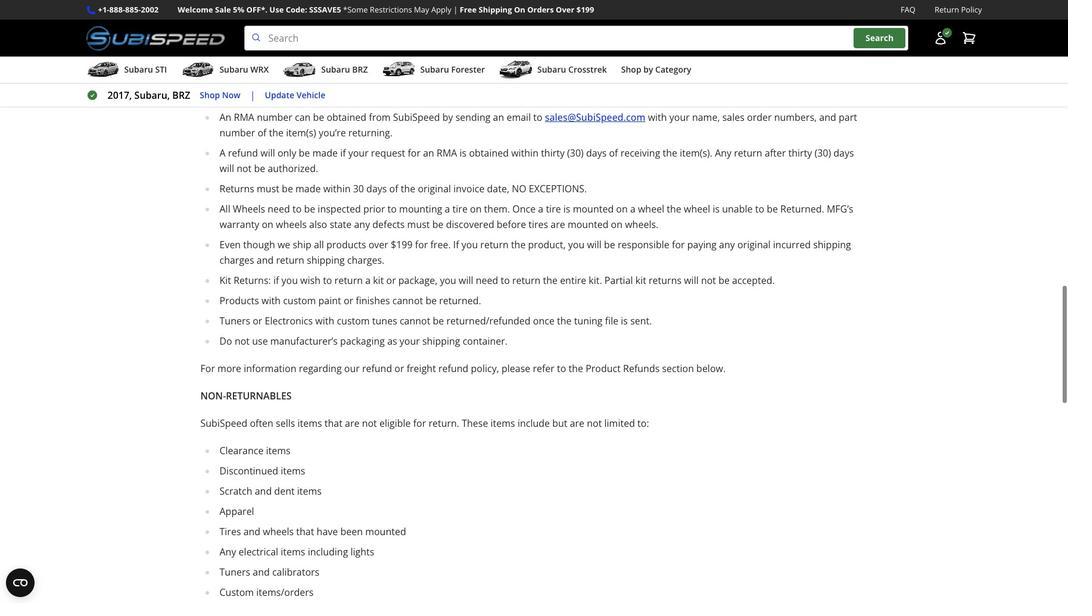Task type: vqa. For each thing, say whether or not it's contained in the screenshot.
the Subaru within the Subaru Crosstrek dropdown button
no



Task type: describe. For each thing, give the bounding box(es) containing it.
not inside a refund will only be made if your request for an rma is obtained within thirty (30) days of receiving the item(s). any return after thirty (30) days will not be authorized.
[[237, 162, 252, 175]]

over
[[556, 4, 575, 15]]

and inside with your name, sales order numbers, and part number of the item(s) you're returning.
[[820, 111, 837, 124]]

returned.
[[781, 203, 825, 216]]

1 vertical spatial made
[[296, 182, 321, 196]]

the left entire
[[543, 274, 558, 287]]

be up free. on the top left of the page
[[432, 218, 444, 231]]

will inside no returns will be accepted on opened, installed, or otherwise used products due to the dangerous and stressful nature of racing, off-road, and performance vehicles.
[[270, 0, 285, 12]]

you right product,
[[568, 238, 585, 252]]

on up the wheels.
[[616, 203, 628, 216]]

a subaru forester thumbnail image image
[[382, 61, 416, 79]]

30
[[353, 182, 364, 196]]

only
[[278, 147, 296, 160]]

the inside with your name, sales order numbers, and part number of the item(s) you're returning.
[[269, 126, 284, 140]]

for inside a refund will only be made if your request for an rma is obtained within thirty (30) days of receiving the item(s). any return after thirty (30) days will not be authorized.
[[408, 147, 421, 160]]

a up tires
[[538, 203, 544, 216]]

items right dent
[[297, 485, 322, 498]]

0 vertical spatial shipping
[[814, 238, 851, 252]]

apparel
[[220, 505, 254, 519]]

covered
[[546, 75, 582, 88]]

you up returned.
[[440, 274, 456, 287]]

dent
[[274, 485, 295, 498]]

return inside the unless another return policy is indicated, products sold by subispeed are covered by this standard return policy. failure to comply with the terms stated herein, as well as those stated on the rma form, may result in delayed return processing and/or refusal of returned packages.
[[659, 75, 690, 88]]

returned for their
[[284, 55, 323, 68]]

1 horizontal spatial days
[[586, 147, 607, 160]]

charges
[[220, 254, 254, 267]]

eligible
[[380, 417, 411, 430]]

is down exceptions.
[[564, 203, 571, 216]]

discontinued items
[[220, 465, 305, 478]]

the inside even though we ship all products over $199 for free. if you return the product, you will be responsible for paying any original incurred shipping charges and return shipping charges.
[[511, 238, 526, 252]]

must for parts must be returned in new, unused condition with no signs of installation.
[[245, 35, 268, 48]]

subaru wrx
[[220, 64, 269, 75]]

will down a
[[220, 162, 234, 175]]

products inside no returns will be accepted on opened, installed, or otherwise used products due to the dangerous and stressful nature of racing, off-road, and performance vehicles.
[[522, 0, 561, 12]]

undamaged
[[398, 55, 451, 68]]

1 vertical spatial subispeed
[[393, 111, 440, 124]]

freight
[[407, 362, 436, 376]]

1 vertical spatial returns
[[649, 274, 682, 287]]

indicated,
[[358, 75, 401, 88]]

container.
[[463, 335, 508, 348]]

all wheels need to be inspected prior to mounting a tire on them. once a tire is mounted on a wheel the wheel is unable to be returned. mfg's warranty on wheels also state any defects must be discovered before tires are mounted on wheels.
[[220, 203, 854, 231]]

no returns will be accepted on opened, installed, or otherwise used products due to the dangerous and stressful nature of racing, off-road, and performance vehicles.
[[220, 0, 855, 27]]

by left the this
[[584, 75, 595, 88]]

tuning
[[574, 315, 603, 328]]

1 vertical spatial if
[[273, 274, 279, 287]]

order
[[747, 111, 772, 124]]

parts must be returned in their original, undamaged manufacturer's packaging.
[[220, 55, 571, 68]]

0 horizontal spatial that
[[296, 526, 314, 539]]

mounting
[[399, 203, 442, 216]]

returns inside no returns will be accepted on opened, installed, or otherwise used products due to the dangerous and stressful nature of racing, off-road, and performance vehicles.
[[235, 0, 268, 12]]

the up the mounting
[[401, 182, 416, 196]]

shop for shop by category
[[621, 64, 642, 75]]

return down covered
[[564, 91, 592, 104]]

nature
[[722, 0, 751, 12]]

on
[[514, 4, 525, 15]]

may
[[467, 91, 486, 104]]

due
[[564, 0, 581, 12]]

0 horizontal spatial days
[[367, 182, 387, 196]]

0 horizontal spatial obtained
[[327, 111, 367, 124]]

obtained inside a refund will only be made if your request for an rma is obtained within thirty (30) days of receiving the item(s). any return after thirty (30) days will not be authorized.
[[469, 147, 509, 160]]

or right the 'paint'
[[344, 294, 353, 308]]

not right do
[[235, 335, 250, 348]]

1 vertical spatial mounted
[[568, 218, 609, 231]]

0 horizontal spatial shipping
[[307, 254, 345, 267]]

parts for parts must be returned in new, unused condition with no signs of installation.
[[220, 35, 242, 48]]

unless another return policy is indicated, products sold by subispeed are covered by this standard return policy. failure to comply with the terms stated herein, as well as those stated on the rma form, may result in delayed return processing and/or refusal of returned packages.
[[220, 75, 866, 104]]

cannot for finishes
[[393, 294, 423, 308]]

must for parts must be returned in their original, undamaged manufacturer's packaging.
[[245, 55, 268, 68]]

refund inside a refund will only be made if your request for an rma is obtained within thirty (30) days of receiving the item(s). any return after thirty (30) days will not be authorized.
[[228, 147, 258, 160]]

product,
[[528, 238, 566, 252]]

2 vertical spatial mounted
[[365, 526, 406, 539]]

opened,
[[358, 0, 394, 12]]

with inside with your name, sales order numbers, and part number of the item(s) you're returning.
[[648, 111, 667, 124]]

a right the mounting
[[445, 203, 450, 216]]

packages.
[[764, 91, 808, 104]]

and up electrical at the bottom left of page
[[244, 526, 261, 539]]

comply
[[767, 75, 799, 88]]

installation.
[[512, 35, 563, 48]]

1 (30) from the left
[[567, 147, 584, 160]]

kit returns: if you wish to return a kit or package, you will need to return the entire kit. partial kit returns will not be accepted.
[[220, 274, 775, 287]]

well
[[296, 91, 313, 104]]

and down electrical at the bottom left of page
[[253, 566, 270, 579]]

installed,
[[397, 0, 437, 12]]

subispeed inside the unless another return policy is indicated, products sold by subispeed are covered by this standard return policy. failure to comply with the terms stated herein, as well as those stated on the rma form, may result in delayed return processing and/or refusal of returned packages.
[[480, 75, 527, 88]]

made inside a refund will only be made if your request for an rma is obtained within thirty (30) days of receiving the item(s). any return after thirty (30) days will not be authorized.
[[313, 147, 338, 160]]

is right file
[[621, 315, 628, 328]]

or left freight
[[395, 362, 404, 376]]

1 kit from the left
[[373, 274, 384, 287]]

returned/refunded
[[447, 315, 531, 328]]

1 horizontal spatial number
[[257, 111, 293, 124]]

return policy link
[[935, 4, 982, 16]]

are left eligible
[[345, 417, 360, 430]]

be left "returned."
[[767, 203, 778, 216]]

888-
[[109, 4, 125, 15]]

include
[[518, 417, 550, 430]]

original inside even though we ship all products over $199 for free. if you return the product, you will be responsible for paying any original incurred shipping charges and return shipping charges.
[[738, 238, 771, 252]]

for inside even though we ship all products over $199 for free. if you return the product, you will be responsible for paying any original incurred shipping charges and return shipping charges.
[[672, 238, 685, 252]]

the inside all wheels need to be inspected prior to mounting a tire on them. once a tire is mounted on a wheel the wheel is unable to be returned. mfg's warranty on wheels also state any defects must be discovered before tires are mounted on wheels.
[[667, 203, 682, 216]]

to right wish
[[323, 274, 332, 287]]

lights
[[351, 546, 374, 559]]

be right only
[[299, 147, 310, 160]]

with left 'no'
[[440, 35, 459, 48]]

returned.
[[439, 294, 481, 308]]

you left wish
[[282, 274, 298, 287]]

the inside a refund will only be made if your request for an rma is obtained within thirty (30) days of receiving the item(s). any return after thirty (30) days will not be authorized.
[[663, 147, 678, 160]]

subaru for subaru forester
[[420, 64, 449, 75]]

to down even though we ship all products over $199 for free. if you return the product, you will be responsible for paying any original incurred shipping charges and return shipping charges.
[[501, 274, 510, 287]]

be left accepted.
[[719, 274, 730, 287]]

return down even though we ship all products over $199 for free. if you return the product, you will be responsible for paying any original incurred shipping charges and return shipping charges.
[[512, 274, 541, 287]]

sold
[[446, 75, 464, 88]]

authorized.
[[268, 162, 318, 175]]

1 horizontal spatial your
[[400, 335, 420, 348]]

is left unable
[[713, 203, 720, 216]]

or left package,
[[386, 274, 396, 287]]

a refund will only be made if your request for an rma is obtained within thirty (30) days of receiving the item(s). any return after thirty (30) days will not be authorized.
[[220, 147, 854, 175]]

off-
[[797, 0, 813, 12]]

1 thirty from the left
[[541, 147, 565, 160]]

return up vehicle
[[290, 75, 318, 88]]

+1-888-885-2002 link
[[98, 4, 159, 16]]

form,
[[440, 91, 464, 104]]

button image
[[934, 31, 948, 45]]

of inside a refund will only be made if your request for an rma is obtained within thirty (30) days of receiving the item(s). any return after thirty (30) days will not be authorized.
[[609, 147, 618, 160]]

defects
[[373, 218, 405, 231]]

subispeed logo image
[[86, 26, 225, 51]]

to up ship
[[293, 203, 302, 216]]

2 horizontal spatial refund
[[439, 362, 469, 376]]

a down charges.
[[365, 274, 371, 287]]

prior
[[363, 203, 385, 216]]

and right road,
[[838, 0, 855, 12]]

new,
[[336, 35, 357, 48]]

sssave5
[[309, 4, 341, 15]]

subaru for subaru sti
[[124, 64, 153, 75]]

an for email
[[493, 111, 504, 124]]

by up the may
[[467, 75, 478, 88]]

performance
[[220, 14, 277, 27]]

will left only
[[261, 147, 275, 160]]

products inside the unless another return policy is indicated, products sold by subispeed are covered by this standard return policy. failure to comply with the terms stated herein, as well as those stated on the rma form, may result in delayed return processing and/or refusal of returned packages.
[[404, 75, 443, 88]]

on up though
[[262, 218, 273, 231]]

and down discontinued items
[[255, 485, 272, 498]]

refusal
[[678, 91, 708, 104]]

items up calibrators at the bottom left of page
[[281, 546, 305, 559]]

in for their
[[326, 55, 334, 68]]

not left limited
[[587, 417, 602, 430]]

update vehicle button
[[265, 89, 326, 102]]

mfg's
[[827, 203, 854, 216]]

a subaru wrx thumbnail image image
[[181, 61, 215, 79]]

tuners or electronics with custom tunes cannot be returned/refunded once the tuning file is sent.
[[220, 315, 652, 328]]

the left terms
[[823, 75, 838, 88]]

you right if
[[462, 238, 478, 252]]

subaru for subaru wrx
[[220, 64, 248, 75]]

are inside all wheels need to be inspected prior to mounting a tire on them. once a tire is mounted on a wheel the wheel is unable to be returned. mfg's warranty on wheels also state any defects must be discovered before tires are mounted on wheels.
[[551, 218, 565, 231]]

be down authorized.
[[282, 182, 293, 196]]

to right unable
[[755, 203, 765, 216]]

packaging
[[340, 335, 385, 348]]

exceptions.
[[529, 182, 587, 196]]

even
[[220, 238, 241, 252]]

items up dent
[[281, 465, 305, 478]]

need inside all wheels need to be inspected prior to mounting a tire on them. once a tire is mounted on a wheel the wheel is unable to be returned. mfg's warranty on wheels also state any defects must be discovered before tires are mounted on wheels.
[[268, 203, 290, 216]]

an for rma
[[423, 147, 434, 160]]

on left the wheels.
[[611, 218, 623, 231]]

2 kit from the left
[[636, 274, 647, 287]]

2 thirty from the left
[[789, 147, 812, 160]]

be inside no returns will be accepted on opened, installed, or otherwise used products due to the dangerous and stressful nature of racing, off-road, and performance vehicles.
[[287, 0, 299, 12]]

original,
[[360, 55, 395, 68]]

0 horizontal spatial |
[[250, 89, 255, 102]]

apply
[[431, 4, 452, 15]]

standard
[[616, 75, 657, 88]]

2 vertical spatial subispeed
[[201, 417, 247, 430]]

0 vertical spatial mounted
[[573, 203, 614, 216]]

will down paying
[[684, 274, 699, 287]]

entire
[[560, 274, 587, 287]]

items up discontinued items
[[266, 445, 291, 458]]

sti
[[155, 64, 167, 75]]

must inside all wheels need to be inspected prior to mounting a tire on them. once a tire is mounted on a wheel the wheel is unable to be returned. mfg's warranty on wheels also state any defects must be discovered before tires are mounted on wheels.
[[407, 218, 430, 231]]

of right signs
[[500, 35, 509, 48]]

in inside the unless another return policy is indicated, products sold by subispeed are covered by this standard return policy. failure to comply with the terms stated herein, as well as those stated on the rma form, may result in delayed return processing and/or refusal of returned packages.
[[516, 91, 524, 104]]

by inside dropdown button
[[644, 64, 653, 75]]

are right 'but'
[[570, 417, 585, 430]]

to inside the unless another return policy is indicated, products sold by subispeed are covered by this standard return policy. failure to comply with the terms stated herein, as well as those stated on the rma form, may result in delayed return processing and/or refusal of returned packages.
[[755, 75, 764, 88]]

return up products with custom paint or finishes cannot be returned.
[[335, 274, 363, 287]]

any inside all wheels need to be inspected prior to mounting a tire on them. once a tire is mounted on a wheel the wheel is unable to be returned. mfg's warranty on wheels also state any defects must be discovered before tires are mounted on wheels.
[[354, 218, 370, 231]]

kit
[[220, 274, 231, 287]]

1 horizontal spatial as
[[316, 91, 326, 104]]

with up 'electronics'
[[262, 294, 281, 308]]

tuners for tuners or electronics with custom tunes cannot be returned/refunded once the tuning file is sent.
[[220, 315, 250, 328]]

be right can
[[313, 111, 324, 124]]

items right these
[[491, 417, 515, 430]]

shop now
[[200, 89, 241, 101]]

the down a subaru forester thumbnail image
[[400, 91, 415, 104]]

a up the wheels.
[[630, 203, 636, 216]]

before
[[497, 218, 526, 231]]

2 wheel from the left
[[684, 203, 711, 216]]

tunes
[[372, 315, 397, 328]]

of inside the unless another return policy is indicated, products sold by subispeed are covered by this standard return policy. failure to comply with the terms stated herein, as well as those stated on the rma form, may result in delayed return processing and/or refusal of returned packages.
[[711, 91, 720, 104]]

and left stressful in the right of the page
[[662, 0, 679, 12]]

be down vehicles.
[[270, 35, 281, 48]]

vehicles.
[[280, 14, 318, 27]]

accepted
[[301, 0, 341, 12]]

0 vertical spatial manufacturer's
[[454, 55, 521, 68]]

to right refer
[[557, 362, 566, 376]]

subaru sti button
[[86, 59, 167, 83]]

to up defects at the left of page
[[388, 203, 397, 216]]

below.
[[697, 362, 726, 376]]

update vehicle
[[265, 89, 326, 101]]

stressful
[[681, 0, 719, 12]]

subaru,
[[134, 89, 170, 102]]

return down before on the left of the page
[[481, 238, 509, 252]]

the right once
[[557, 315, 572, 328]]

sent.
[[631, 315, 652, 328]]

1 horizontal spatial shipping
[[422, 335, 460, 348]]

failure
[[723, 75, 753, 88]]

category
[[656, 64, 692, 75]]

unless
[[220, 75, 249, 88]]

use
[[252, 335, 268, 348]]

to right email
[[534, 111, 543, 124]]

part
[[839, 111, 857, 124]]

sales@subispeed.com
[[545, 111, 646, 124]]

0 horizontal spatial brz
[[172, 89, 190, 102]]



Task type: locate. For each thing, give the bounding box(es) containing it.
return left the after
[[734, 147, 763, 160]]

parts for parts must be returned in their original, undamaged manufacturer's packaging.
[[220, 55, 242, 68]]

cannot
[[393, 294, 423, 308], [400, 315, 431, 328]]

returned up vehicle
[[284, 55, 323, 68]]

all
[[314, 238, 324, 252]]

them.
[[484, 203, 510, 216]]

0 horizontal spatial refund
[[228, 147, 258, 160]]

with right "comply"
[[802, 75, 821, 88]]

5 subaru from the left
[[538, 64, 566, 75]]

0 vertical spatial return
[[935, 4, 960, 15]]

wrx
[[251, 64, 269, 75]]

on inside no returns will be accepted on opened, installed, or otherwise used products due to the dangerous and stressful nature of racing, off-road, and performance vehicles.
[[344, 0, 355, 12]]

within down with your name, sales order numbers, and part number of the item(s) you're returning.
[[511, 147, 539, 160]]

as right well
[[316, 91, 326, 104]]

0 vertical spatial made
[[313, 147, 338, 160]]

1 vertical spatial tuners
[[220, 566, 250, 579]]

2 vertical spatial products
[[327, 238, 366, 252]]

within inside a refund will only be made if your request for an rma is obtained within thirty (30) days of receiving the item(s). any return after thirty (30) days will not be authorized.
[[511, 147, 539, 160]]

of right nature
[[754, 0, 763, 12]]

is
[[349, 75, 355, 88], [460, 147, 467, 160], [564, 203, 571, 216], [713, 203, 720, 216], [621, 315, 628, 328]]

1 wheel from the left
[[638, 203, 665, 216]]

1 horizontal spatial any
[[715, 147, 732, 160]]

of inside with your name, sales order numbers, and part number of the item(s) you're returning.
[[258, 126, 267, 140]]

1 vertical spatial an
[[423, 147, 434, 160]]

2 horizontal spatial as
[[387, 335, 397, 348]]

may
[[414, 4, 429, 15]]

stated down indicated,
[[356, 91, 383, 104]]

1 vertical spatial need
[[476, 274, 498, 287]]

1 horizontal spatial tire
[[546, 203, 561, 216]]

any right paying
[[719, 238, 735, 252]]

non-returnables
[[201, 390, 294, 403]]

your down returning.
[[348, 147, 369, 160]]

with inside the unless another return policy is indicated, products sold by subispeed are covered by this standard return policy. failure to comply with the terms stated herein, as well as those stated on the rma form, may result in delayed return processing and/or refusal of returned packages.
[[802, 75, 821, 88]]

0 vertical spatial need
[[268, 203, 290, 216]]

return inside a refund will only be made if your request for an rma is obtained within thirty (30) days of receiving the item(s). any return after thirty (30) days will not be authorized.
[[734, 147, 763, 160]]

for right request
[[408, 147, 421, 160]]

rma right an at the top of the page
[[234, 111, 254, 124]]

1 horizontal spatial |
[[454, 4, 458, 15]]

invoice
[[454, 182, 485, 196]]

0 vertical spatial original
[[418, 182, 451, 196]]

1 stated from the left
[[220, 91, 247, 104]]

2 tire from the left
[[546, 203, 561, 216]]

to:
[[638, 417, 649, 430]]

1 horizontal spatial thirty
[[789, 147, 812, 160]]

2 horizontal spatial products
[[522, 0, 561, 12]]

rma
[[417, 91, 438, 104], [234, 111, 254, 124], [437, 147, 457, 160]]

for more information regarding our refund or freight refund policy, please refer to the product refunds section below.
[[201, 362, 726, 376]]

1 horizontal spatial an
[[493, 111, 504, 124]]

open widget image
[[6, 569, 35, 598]]

2 horizontal spatial subispeed
[[480, 75, 527, 88]]

sales@subispeed.com link
[[545, 111, 646, 124]]

on
[[344, 0, 355, 12], [386, 91, 397, 104], [470, 203, 482, 216], [616, 203, 628, 216], [262, 218, 273, 231], [611, 218, 623, 231]]

wheels
[[233, 203, 265, 216]]

is inside a refund will only be made if your request for an rma is obtained within thirty (30) days of receiving the item(s). any return after thirty (30) days will not be authorized.
[[460, 147, 467, 160]]

on inside the unless another return policy is indicated, products sold by subispeed are covered by this standard return policy. failure to comply with the terms stated herein, as well as those stated on the rma form, may result in delayed return processing and/or refusal of returned packages.
[[386, 91, 397, 104]]

1 vertical spatial within
[[323, 182, 351, 196]]

even though we ship all products over $199 for free. if you return the product, you will be responsible for paying any original incurred shipping charges and return shipping charges.
[[220, 238, 851, 267]]

stated
[[220, 91, 247, 104], [356, 91, 383, 104]]

do
[[220, 335, 232, 348]]

return left the policy
[[935, 4, 960, 15]]

must for returns must be made within 30 days of the original invoice date, no exceptions.
[[257, 182, 279, 196]]

be inside even though we ship all products over $199 for free. if you return the product, you will be responsible for paying any original incurred shipping charges and return shipping charges.
[[604, 238, 616, 252]]

off*.
[[246, 4, 268, 15]]

items/orders
[[256, 586, 314, 600]]

0 horizontal spatial need
[[268, 203, 290, 216]]

items
[[298, 417, 322, 430], [491, 417, 515, 430], [266, 445, 291, 458], [281, 465, 305, 478], [297, 485, 322, 498], [281, 546, 305, 559]]

returned
[[284, 35, 323, 48], [284, 55, 323, 68], [722, 91, 762, 104]]

returning.
[[349, 126, 393, 140]]

policy,
[[471, 362, 499, 376]]

1 horizontal spatial returns
[[649, 274, 682, 287]]

2 (30) from the left
[[815, 147, 831, 160]]

shop for shop now
[[200, 89, 220, 101]]

scratch
[[220, 485, 252, 498]]

by left category at right
[[644, 64, 653, 75]]

shop inside 'link'
[[200, 89, 220, 101]]

tires
[[529, 218, 548, 231]]

on up discovered
[[470, 203, 482, 216]]

0 vertical spatial within
[[511, 147, 539, 160]]

2 horizontal spatial days
[[834, 147, 854, 160]]

cannot for tunes
[[400, 315, 431, 328]]

subaru wrx button
[[181, 59, 269, 83]]

0 horizontal spatial kit
[[373, 274, 384, 287]]

an inside a refund will only be made if your request for an rma is obtained within thirty (30) days of receiving the item(s). any return after thirty (30) days will not be authorized.
[[423, 147, 434, 160]]

0 horizontal spatial if
[[273, 274, 279, 287]]

search button
[[854, 28, 906, 48]]

1 horizontal spatial within
[[511, 147, 539, 160]]

must down performance
[[245, 35, 268, 48]]

1 horizontal spatial subispeed
[[393, 111, 440, 124]]

number down an at the top of the page
[[220, 126, 255, 140]]

custom
[[283, 294, 316, 308], [337, 315, 370, 328]]

a subaru crosstrek thumbnail image image
[[499, 61, 533, 79]]

days right 30
[[367, 182, 387, 196]]

are inside the unless another return policy is indicated, products sold by subispeed are covered by this standard return policy. failure to comply with the terms stated herein, as well as those stated on the rma form, may result in delayed return processing and/or refusal of returned packages.
[[529, 75, 544, 88]]

0 vertical spatial for
[[408, 147, 421, 160]]

warranty
[[220, 218, 259, 231]]

1 vertical spatial returned
[[284, 55, 323, 68]]

subaru forester
[[420, 64, 485, 75]]

2 vertical spatial returned
[[722, 91, 762, 104]]

0 horizontal spatial an
[[423, 147, 434, 160]]

0 vertical spatial |
[[454, 4, 458, 15]]

the inside no returns will be accepted on opened, installed, or otherwise used products due to the dangerous and stressful nature of racing, off-road, and performance vehicles.
[[595, 0, 610, 12]]

1 vertical spatial original
[[738, 238, 771, 252]]

herein,
[[250, 91, 281, 104]]

custom up 'electronics'
[[283, 294, 316, 308]]

|
[[454, 4, 458, 15], [250, 89, 255, 102]]

1 vertical spatial shipping
[[307, 254, 345, 267]]

0 vertical spatial in
[[326, 35, 334, 48]]

0 vertical spatial rma
[[417, 91, 438, 104]]

0 vertical spatial returned
[[284, 35, 323, 48]]

0 horizontal spatial original
[[418, 182, 451, 196]]

| left free
[[454, 4, 458, 15]]

1 subaru from the left
[[124, 64, 153, 75]]

brz inside dropdown button
[[352, 64, 368, 75]]

on down indicated,
[[386, 91, 397, 104]]

1 vertical spatial cannot
[[400, 315, 431, 328]]

2 horizontal spatial shipping
[[814, 238, 851, 252]]

in left new,
[[326, 35, 334, 48]]

search input field
[[244, 26, 909, 51]]

over
[[369, 238, 388, 252]]

made down authorized.
[[296, 182, 321, 196]]

obtained up you're
[[327, 111, 367, 124]]

original up the mounting
[[418, 182, 451, 196]]

be right wrx
[[270, 55, 281, 68]]

1 horizontal spatial brz
[[352, 64, 368, 75]]

subaru for subaru crosstrek
[[538, 64, 566, 75]]

subaru crosstrek
[[538, 64, 607, 75]]

1 vertical spatial parts
[[220, 55, 242, 68]]

$199 for
[[391, 238, 428, 252]]

the down before on the left of the page
[[511, 238, 526, 252]]

not down paying
[[701, 274, 716, 287]]

1 vertical spatial any
[[220, 546, 236, 559]]

0 vertical spatial cannot
[[393, 294, 423, 308]]

finishes
[[356, 294, 390, 308]]

returned down the failure on the top right
[[722, 91, 762, 104]]

the left product
[[569, 362, 583, 376]]

be
[[287, 0, 299, 12], [270, 35, 281, 48], [270, 55, 281, 68], [313, 111, 324, 124], [299, 147, 310, 160], [254, 162, 265, 175], [282, 182, 293, 196], [304, 203, 315, 216], [767, 203, 778, 216], [432, 218, 444, 231], [604, 238, 616, 252], [719, 274, 730, 287], [426, 294, 437, 308], [433, 315, 444, 328]]

refund right a
[[228, 147, 258, 160]]

returned inside the unless another return policy is indicated, products sold by subispeed are covered by this standard return policy. failure to comply with the terms stated herein, as well as those stated on the rma form, may result in delayed return processing and/or refusal of returned packages.
[[722, 91, 762, 104]]

or inside no returns will be accepted on opened, installed, or otherwise used products due to the dangerous and stressful nature of racing, off-road, and performance vehicles.
[[439, 0, 449, 12]]

that right sells
[[325, 417, 343, 430]]

2 tuners from the top
[[220, 566, 250, 579]]

item(s).
[[680, 147, 713, 160]]

our
[[344, 362, 360, 376]]

be up returns
[[254, 162, 265, 175]]

for
[[201, 362, 215, 376]]

days down part on the right of page
[[834, 147, 854, 160]]

with your name, sales order numbers, and part number of the item(s) you're returning.
[[220, 111, 857, 140]]

subispeed down non-
[[201, 417, 247, 430]]

return down we
[[276, 254, 304, 267]]

1 horizontal spatial (30)
[[815, 147, 831, 160]]

1 horizontal spatial kit
[[636, 274, 647, 287]]

be up vehicles.
[[287, 0, 299, 12]]

use
[[270, 4, 284, 15]]

1 vertical spatial your
[[348, 147, 369, 160]]

tires and wheels that have been mounted
[[220, 526, 406, 539]]

subispeed up result
[[480, 75, 527, 88]]

2 vertical spatial rma
[[437, 147, 457, 160]]

1 horizontal spatial obtained
[[469, 147, 509, 160]]

the up only
[[269, 126, 284, 140]]

subaru for subaru brz
[[321, 64, 350, 75]]

terms
[[840, 75, 866, 88]]

1 vertical spatial obtained
[[469, 147, 509, 160]]

0 horizontal spatial as
[[284, 91, 293, 104]]

1 horizontal spatial manufacturer's
[[454, 55, 521, 68]]

return
[[935, 4, 960, 15], [659, 75, 690, 88]]

*some restrictions may apply | free shipping on orders over $199
[[343, 4, 594, 15]]

1 horizontal spatial any
[[719, 238, 735, 252]]

to inside no returns will be accepted on opened, installed, or otherwise used products due to the dangerous and stressful nature of racing, off-road, and performance vehicles.
[[583, 0, 592, 12]]

subaru brz button
[[283, 59, 368, 83]]

1 vertical spatial in
[[326, 55, 334, 68]]

shop inside dropdown button
[[621, 64, 642, 75]]

0 horizontal spatial stated
[[220, 91, 247, 104]]

discovered
[[446, 218, 494, 231]]

number
[[257, 111, 293, 124], [220, 126, 255, 140]]

policy.
[[692, 75, 720, 88]]

products with custom paint or finishes cannot be returned.
[[220, 294, 481, 308]]

and down though
[[257, 254, 274, 267]]

0 horizontal spatial any
[[354, 218, 370, 231]]

2 vertical spatial shipping
[[422, 335, 460, 348]]

refund right our
[[362, 362, 392, 376]]

package,
[[399, 274, 438, 287]]

3 subaru from the left
[[321, 64, 350, 75]]

a subaru sti thumbnail image image
[[86, 61, 119, 79]]

regarding
[[299, 362, 342, 376]]

0 vertical spatial an
[[493, 111, 504, 124]]

thirty down with your name, sales order numbers, and part number of the item(s) you're returning.
[[541, 147, 565, 160]]

+1-888-885-2002
[[98, 4, 159, 15]]

1 vertical spatial wheels
[[263, 526, 294, 539]]

not left eligible
[[362, 417, 377, 430]]

(30) up exceptions.
[[567, 147, 584, 160]]

sending
[[456, 111, 491, 124]]

1 horizontal spatial wheel
[[684, 203, 711, 216]]

1 vertical spatial for
[[672, 238, 685, 252]]

0 vertical spatial custom
[[283, 294, 316, 308]]

0 horizontal spatial returns
[[235, 0, 268, 12]]

4 subaru from the left
[[420, 64, 449, 75]]

must up wheels at the top of page
[[257, 182, 279, 196]]

0 vertical spatial any
[[715, 147, 732, 160]]

1 vertical spatial return
[[659, 75, 690, 88]]

shop
[[621, 64, 642, 75], [200, 89, 220, 101]]

be up also
[[304, 203, 315, 216]]

2 vertical spatial for
[[413, 417, 426, 430]]

0 vertical spatial shop
[[621, 64, 642, 75]]

and
[[662, 0, 679, 12], [838, 0, 855, 12], [820, 111, 837, 124], [257, 254, 274, 267], [255, 485, 272, 498], [244, 526, 261, 539], [253, 566, 270, 579]]

unused
[[360, 35, 393, 48]]

the right $199
[[595, 0, 610, 12]]

custom
[[220, 586, 254, 600]]

1 tuners from the top
[[220, 315, 250, 328]]

in left their
[[326, 55, 334, 68]]

wish
[[300, 274, 321, 287]]

no
[[461, 35, 473, 48]]

will inside even though we ship all products over $199 for free. if you return the product, you will be responsible for paying any original incurred shipping charges and return shipping charges.
[[587, 238, 602, 252]]

items right sells
[[298, 417, 322, 430]]

subaru forester button
[[382, 59, 485, 83]]

to
[[583, 0, 592, 12], [755, 75, 764, 88], [534, 111, 543, 124], [293, 203, 302, 216], [388, 203, 397, 216], [755, 203, 765, 216], [323, 274, 332, 287], [501, 274, 510, 287], [557, 362, 566, 376]]

0 horizontal spatial manufacturer's
[[270, 335, 338, 348]]

otherwise
[[451, 0, 495, 12]]

tuners down products
[[220, 315, 250, 328]]

rma up an rma number can be obtained from subispeed by sending an email to sales@subispeed.com
[[417, 91, 438, 104]]

number inside with your name, sales order numbers, and part number of the item(s) you're returning.
[[220, 126, 255, 140]]

number down herein,
[[257, 111, 293, 124]]

electrical
[[239, 546, 278, 559]]

wheels inside all wheels need to be inspected prior to mounting a tire on them. once a tire is mounted on a wheel the wheel is unable to be returned. mfg's warranty on wheels also state any defects must be discovered before tires are mounted on wheels.
[[276, 218, 307, 231]]

1 vertical spatial rma
[[234, 111, 254, 124]]

be down returned.
[[433, 315, 444, 328]]

1 parts from the top
[[220, 35, 242, 48]]

0 horizontal spatial custom
[[283, 294, 316, 308]]

your up freight
[[400, 335, 420, 348]]

if
[[453, 238, 459, 252]]

tire down exceptions.
[[546, 203, 561, 216]]

products down undamaged
[[404, 75, 443, 88]]

with down the 'paint'
[[315, 315, 334, 328]]

processing
[[595, 91, 643, 104]]

1 tire from the left
[[453, 203, 468, 216]]

update
[[265, 89, 294, 101]]

kit.
[[589, 274, 602, 287]]

shop by category button
[[621, 59, 692, 83]]

an down an rma number can be obtained from subispeed by sending an email to sales@subispeed.com
[[423, 147, 434, 160]]

file
[[605, 315, 619, 328]]

2 horizontal spatial your
[[670, 111, 690, 124]]

is inside the unless another return policy is indicated, products sold by subispeed are covered by this standard return policy. failure to comply with the terms stated herein, as well as those stated on the rma form, may result in delayed return processing and/or refusal of returned packages.
[[349, 75, 355, 88]]

1 horizontal spatial that
[[325, 417, 343, 430]]

a
[[445, 203, 450, 216], [538, 203, 544, 216], [630, 203, 636, 216], [365, 274, 371, 287]]

now
[[222, 89, 241, 101]]

1 vertical spatial products
[[404, 75, 443, 88]]

1 horizontal spatial refund
[[362, 362, 392, 376]]

1 vertical spatial any
[[719, 238, 735, 252]]

brz right policy
[[352, 64, 368, 75]]

0 horizontal spatial tire
[[453, 203, 468, 216]]

used
[[498, 0, 519, 12]]

cannot right tunes
[[400, 315, 431, 328]]

1 horizontal spatial custom
[[337, 315, 370, 328]]

2 parts from the top
[[220, 55, 242, 68]]

rma inside the unless another return policy is indicated, products sold by subispeed are covered by this standard return policy. failure to comply with the terms stated herein, as well as those stated on the rma form, may result in delayed return processing and/or refusal of returned packages.
[[417, 91, 438, 104]]

your inside with your name, sales order numbers, and part number of the item(s) you're returning.
[[670, 111, 690, 124]]

0 vertical spatial brz
[[352, 64, 368, 75]]

1 horizontal spatial original
[[738, 238, 771, 252]]

subispeed
[[480, 75, 527, 88], [393, 111, 440, 124], [201, 417, 247, 430]]

your inside a refund will only be made if your request for an rma is obtained within thirty (30) days of receiving the item(s). any return after thirty (30) days will not be authorized.
[[348, 147, 369, 160]]

any inside even though we ship all products over $199 for free. if you return the product, you will be responsible for paying any original incurred shipping charges and return shipping charges.
[[719, 238, 735, 252]]

and inside even though we ship all products over $199 for free. if you return the product, you will be responsible for paying any original incurred shipping charges and return shipping charges.
[[257, 254, 274, 267]]

0 horizontal spatial wheel
[[638, 203, 665, 216]]

clearance
[[220, 445, 264, 458]]

to right the failure on the top right
[[755, 75, 764, 88]]

1 vertical spatial |
[[250, 89, 255, 102]]

in right result
[[516, 91, 524, 104]]

tuners
[[220, 315, 250, 328], [220, 566, 250, 579]]

0 horizontal spatial thirty
[[541, 147, 565, 160]]

shop by category
[[621, 64, 692, 75]]

products inside even though we ship all products over $199 for free. if you return the product, you will be responsible for paying any original incurred shipping charges and return shipping charges.
[[327, 238, 366, 252]]

and/or
[[645, 91, 675, 104]]

parts down performance
[[220, 35, 242, 48]]

a subaru brz thumbnail image image
[[283, 61, 317, 79]]

an
[[493, 111, 504, 124], [423, 147, 434, 160]]

of right 30
[[389, 182, 398, 196]]

0 vertical spatial parts
[[220, 35, 242, 48]]

0 vertical spatial obtained
[[327, 111, 367, 124]]

incurred
[[773, 238, 811, 252]]

0 horizontal spatial your
[[348, 147, 369, 160]]

return.
[[429, 417, 459, 430]]

tuners for tuners and calibrators
[[220, 566, 250, 579]]

date,
[[487, 182, 510, 196]]

are up delayed
[[529, 75, 544, 88]]

thirty right the after
[[789, 147, 812, 160]]

2 subaru from the left
[[220, 64, 248, 75]]

to right due
[[583, 0, 592, 12]]

1 horizontal spatial stated
[[356, 91, 383, 104]]

your down refusal
[[670, 111, 690, 124]]

(30) down numbers,
[[815, 147, 831, 160]]

with
[[440, 35, 459, 48], [802, 75, 821, 88], [648, 111, 667, 124], [262, 294, 281, 308], [315, 315, 334, 328]]

kit right partial
[[636, 274, 647, 287]]

will up returned.
[[459, 274, 474, 287]]

products down the state
[[327, 238, 366, 252]]

rma inside a refund will only be made if your request for an rma is obtained within thirty (30) days of receiving the item(s). any return after thirty (30) days will not be authorized.
[[437, 147, 457, 160]]

returned for new,
[[284, 35, 323, 48]]

any down tires
[[220, 546, 236, 559]]

if inside a refund will only be made if your request for an rma is obtained within thirty (30) days of receiving the item(s). any return after thirty (30) days will not be authorized.
[[340, 147, 346, 160]]

1 vertical spatial number
[[220, 126, 255, 140]]

brz right subaru,
[[172, 89, 190, 102]]

1 horizontal spatial return
[[935, 4, 960, 15]]

shop left now
[[200, 89, 220, 101]]

sells
[[276, 417, 295, 430]]

1 horizontal spatial need
[[476, 274, 498, 287]]

2 stated from the left
[[356, 91, 383, 104]]

within up the inspected
[[323, 182, 351, 196]]

be up tuners or electronics with custom tunes cannot be returned/refunded once the tuning file is sent.
[[426, 294, 437, 308]]

by down form,
[[443, 111, 453, 124]]

of inside no returns will be accepted on opened, installed, or otherwise used products due to the dangerous and stressful nature of racing, off-road, and performance vehicles.
[[754, 0, 763, 12]]

in for new,
[[326, 35, 334, 48]]

or up the use
[[253, 315, 262, 328]]

are right tires
[[551, 218, 565, 231]]

any inside a refund will only be made if your request for an rma is obtained within thirty (30) days of receiving the item(s). any return after thirty (30) days will not be authorized.
[[715, 147, 732, 160]]

of left 'receiving' on the top of the page
[[609, 147, 618, 160]]

0 horizontal spatial within
[[323, 182, 351, 196]]



